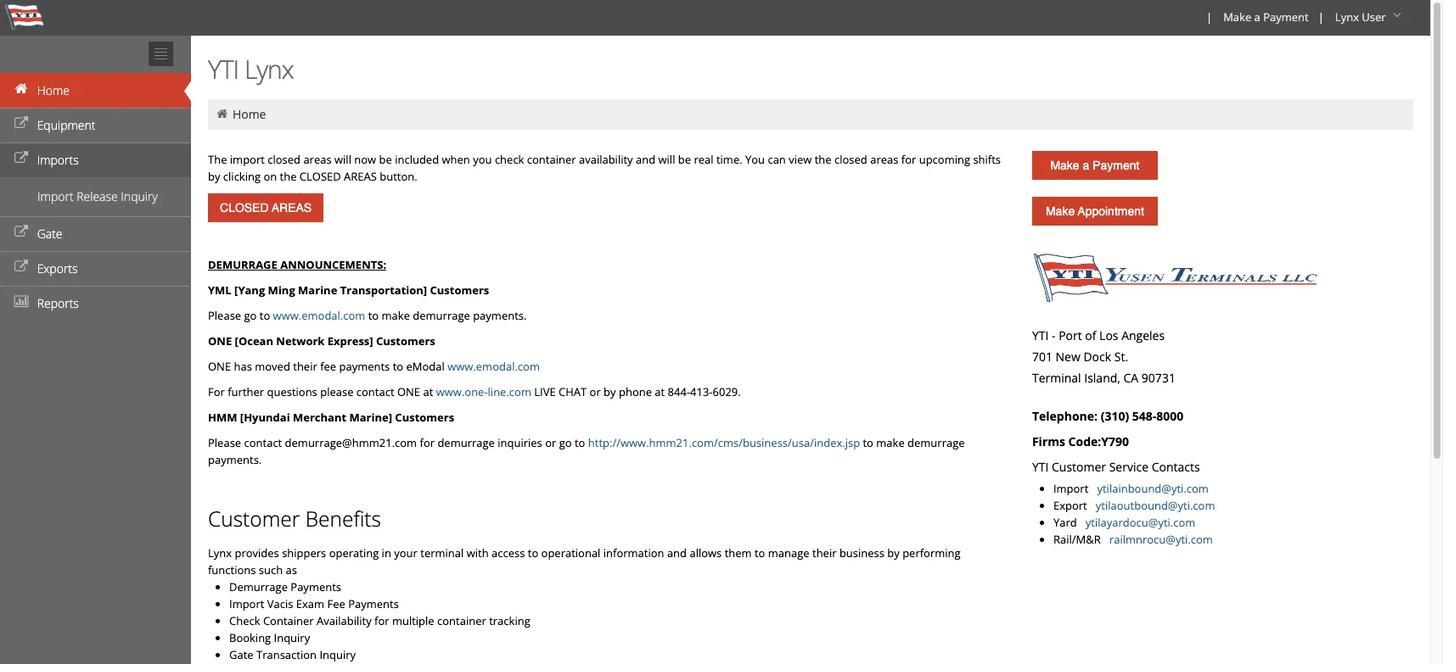Task type: vqa. For each thing, say whether or not it's contained in the screenshot.


Task type: locate. For each thing, give the bounding box(es) containing it.
express]
[[327, 334, 373, 349]]

user
[[1362, 9, 1386, 25]]

gate right external link image
[[37, 226, 62, 242]]

please down yml
[[208, 308, 241, 323]]

closed right view
[[835, 152, 867, 167]]

0 horizontal spatial make a payment link
[[1032, 151, 1158, 180]]

or
[[590, 385, 601, 400], [545, 436, 556, 451]]

inquiry down container
[[274, 631, 310, 646]]

container left tracking
[[437, 614, 486, 629]]

0 horizontal spatial areas
[[303, 152, 332, 167]]

customer up the provides
[[208, 505, 300, 533]]

make inside the 'make appointment' link
[[1046, 205, 1075, 218]]

1 vertical spatial payments
[[348, 597, 399, 612]]

1 vertical spatial external link image
[[13, 153, 30, 165]]

2 please from the top
[[208, 436, 241, 451]]

equipment link
[[0, 108, 191, 143]]

1 vertical spatial by
[[604, 385, 616, 400]]

payment up appointment
[[1093, 159, 1140, 172]]

0 vertical spatial inquiry
[[121, 188, 158, 205]]

payments.
[[473, 308, 527, 323], [208, 452, 262, 468]]

firms code:y790
[[1032, 434, 1129, 450]]

0 vertical spatial and
[[636, 152, 655, 167]]

1 vertical spatial container
[[437, 614, 486, 629]]

release
[[77, 188, 118, 205]]

2 horizontal spatial for
[[901, 152, 916, 167]]

closed up on
[[268, 152, 301, 167]]

external link image inside imports link
[[13, 153, 30, 165]]

0 vertical spatial yti
[[208, 52, 239, 87]]

1 horizontal spatial at
[[655, 385, 665, 400]]

external link image inside equipment link
[[13, 118, 30, 130]]

www.emodal.com down marine in the top of the page
[[273, 308, 365, 323]]

0 horizontal spatial by
[[208, 169, 220, 184]]

0 horizontal spatial for
[[374, 614, 389, 629]]

demurrage
[[208, 257, 277, 273]]

customer down firms code:y790
[[1052, 459, 1106, 475]]

customers for hmm [hyundai merchant marine] customers
[[395, 410, 454, 425]]

tracking
[[489, 614, 530, 629]]

0 horizontal spatial at
[[423, 385, 433, 400]]

external link image for equipment
[[13, 118, 30, 130]]

vacis
[[267, 597, 293, 612]]

1 horizontal spatial closed
[[835, 152, 867, 167]]

0 horizontal spatial or
[[545, 436, 556, 451]]

for left upcoming
[[901, 152, 916, 167]]

functions
[[208, 563, 256, 578]]

lynx
[[1335, 9, 1359, 25], [244, 52, 293, 87], [208, 546, 232, 561]]

gate inside lynx provides shippers operating in your terminal with access to operational information and allows them to manage their business by performing functions such as demurrage payments import vacis exam fee payments check container availability for multiple container tracking booking inquiry gate transaction inquiry
[[229, 648, 254, 663]]

1 horizontal spatial make a payment
[[1223, 9, 1309, 25]]

home right home icon
[[37, 82, 70, 98]]

customers right transportation]
[[430, 283, 489, 298]]

phone
[[619, 385, 652, 400]]

external link image inside exports link
[[13, 261, 30, 273]]

[yang
[[234, 283, 265, 298]]

make
[[382, 308, 410, 323], [876, 436, 905, 451]]

1 horizontal spatial payment
[[1263, 9, 1309, 25]]

gate link
[[0, 216, 191, 251]]

areas up closed
[[303, 152, 332, 167]]

0 vertical spatial lynx
[[1335, 9, 1359, 25]]

yti for yti customer service contacts import ytilainbound@yti.com export ytilaoutbound@yti.com yard ytilayardocu@yti.com rail/m&r railmnrocu@yti.com
[[1032, 459, 1049, 475]]

import inside the yti customer service contacts import ytilainbound@yti.com export ytilaoutbound@yti.com yard ytilayardocu@yti.com rail/m&r railmnrocu@yti.com
[[1053, 481, 1089, 497]]

please down hmm
[[208, 436, 241, 451]]

yml
[[208, 283, 232, 298]]

1 vertical spatial yti
[[1032, 328, 1049, 344]]

areas left upcoming
[[870, 152, 899, 167]]

1 vertical spatial and
[[667, 546, 687, 561]]

container
[[527, 152, 576, 167], [437, 614, 486, 629]]

0 vertical spatial the
[[815, 152, 832, 167]]

time.
[[716, 152, 742, 167]]

make
[[1223, 9, 1252, 25], [1050, 159, 1080, 172], [1046, 205, 1075, 218]]

payments. down hmm
[[208, 452, 262, 468]]

0 horizontal spatial a
[[1083, 159, 1089, 172]]

lynx for provides
[[208, 546, 232, 561]]

home image
[[13, 83, 30, 95]]

import down imports
[[37, 188, 73, 205]]

a
[[1254, 9, 1261, 25], [1083, 159, 1089, 172]]

one left has
[[208, 359, 231, 374]]

2 horizontal spatial inquiry
[[320, 648, 356, 663]]

0 horizontal spatial make
[[382, 308, 410, 323]]

import
[[37, 188, 73, 205], [1053, 481, 1089, 497], [229, 597, 264, 612]]

home right home image
[[233, 106, 266, 122]]

yti inside yti - port of los angeles 701 new dock st. terminal island, ca 90731
[[1032, 328, 1049, 344]]

moved
[[255, 359, 290, 374]]

be right the now
[[379, 152, 392, 167]]

ytilaoutbound@yti.com
[[1096, 498, 1215, 514]]

www.emodal.com link down marine in the top of the page
[[273, 308, 365, 323]]

home link
[[0, 73, 191, 108], [233, 106, 266, 122]]

payments up the exam
[[291, 580, 341, 595]]

their right manage
[[812, 546, 837, 561]]

merchant
[[293, 410, 346, 425]]

0 vertical spatial contact
[[356, 385, 394, 400]]

import up check
[[229, 597, 264, 612]]

1 horizontal spatial make a payment link
[[1216, 0, 1315, 36]]

by down the at the left top of page
[[208, 169, 220, 184]]

port
[[1059, 328, 1082, 344]]

import inside lynx provides shippers operating in your terminal with access to operational information and allows them to manage their business by performing functions such as demurrage payments import vacis exam fee payments check container availability for multiple container tracking booking inquiry gate transaction inquiry
[[229, 597, 264, 612]]

areas
[[344, 169, 377, 184]]

go right inquiries
[[559, 436, 572, 451]]

appointment
[[1078, 205, 1144, 218]]

make inside to make demurrage payments.
[[876, 436, 905, 451]]

2 vertical spatial import
[[229, 597, 264, 612]]

at down emodal
[[423, 385, 433, 400]]

1 vertical spatial import
[[1053, 481, 1089, 497]]

payment left lynx user
[[1263, 9, 1309, 25]]

2 vertical spatial inquiry
[[320, 648, 356, 663]]

0 vertical spatial for
[[901, 152, 916, 167]]

has
[[234, 359, 252, 374]]

1 vertical spatial inquiry
[[274, 631, 310, 646]]

customers for one [ocean network express] customers
[[376, 334, 435, 349]]

payments up availability on the bottom
[[348, 597, 399, 612]]

www.emodal.com link up www.one-line.com link
[[448, 359, 540, 374]]

fee
[[327, 597, 345, 612]]

-
[[1052, 328, 1056, 344]]

0 horizontal spatial go
[[244, 308, 257, 323]]

inquiries
[[498, 436, 542, 451]]

www.one-
[[436, 385, 488, 400]]

one left [ocean
[[208, 334, 232, 349]]

2 external link image from the top
[[13, 153, 30, 165]]

1 horizontal spatial by
[[604, 385, 616, 400]]

by
[[208, 169, 220, 184], [604, 385, 616, 400], [887, 546, 900, 561]]

your
[[394, 546, 418, 561]]

contact down one has moved their fee payments to emodal www.emodal.com
[[356, 385, 394, 400]]

for down for further questions please contact one at www.one-line.com live chat or by phone at 844-413-6029.
[[420, 436, 435, 451]]

for
[[208, 385, 225, 400]]

1 vertical spatial contact
[[244, 436, 282, 451]]

yard
[[1053, 515, 1077, 531]]

home image
[[215, 108, 230, 120]]

www.emodal.com link for one has moved their fee payments to emodal www.emodal.com
[[448, 359, 540, 374]]

closed
[[268, 152, 301, 167], [835, 152, 867, 167]]

ytilaoutbound@yti.com link
[[1096, 498, 1215, 514]]

0 vertical spatial customer
[[1052, 459, 1106, 475]]

the right view
[[815, 152, 832, 167]]

yti down firms
[[1032, 459, 1049, 475]]

external link image up the bar chart image
[[13, 261, 30, 273]]

angle down image
[[1389, 9, 1406, 21]]

1 horizontal spatial be
[[678, 152, 691, 167]]

view
[[789, 152, 812, 167]]

and
[[636, 152, 655, 167], [667, 546, 687, 561]]

1 vertical spatial payment
[[1093, 159, 1140, 172]]

0 vertical spatial container
[[527, 152, 576, 167]]

1 horizontal spatial payments
[[348, 597, 399, 612]]

1 please from the top
[[208, 308, 241, 323]]

1 vertical spatial customers
[[376, 334, 435, 349]]

0 vertical spatial www.emodal.com link
[[273, 308, 365, 323]]

announcements:
[[280, 257, 386, 273]]

90731
[[1142, 370, 1176, 386]]

one down emodal
[[397, 385, 420, 400]]

1 horizontal spatial home
[[233, 106, 266, 122]]

1 vertical spatial go
[[559, 436, 572, 451]]

access
[[492, 546, 525, 561]]

transportation]
[[340, 283, 427, 298]]

be
[[379, 152, 392, 167], [678, 152, 691, 167]]

1 horizontal spatial gate
[[229, 648, 254, 663]]

None submit
[[208, 194, 324, 222]]

fee
[[320, 359, 336, 374]]

code:y790
[[1068, 434, 1129, 450]]

home
[[37, 82, 70, 98], [233, 106, 266, 122]]

1 horizontal spatial container
[[527, 152, 576, 167]]

equipment
[[37, 117, 95, 133]]

imports link
[[0, 143, 191, 177]]

2 areas from the left
[[870, 152, 899, 167]]

1 vertical spatial their
[[812, 546, 837, 561]]

1 vertical spatial one
[[208, 359, 231, 374]]

1 horizontal spatial or
[[590, 385, 601, 400]]

2 vertical spatial make
[[1046, 205, 1075, 218]]

1 horizontal spatial www.emodal.com link
[[448, 359, 540, 374]]

www.emodal.com
[[273, 308, 365, 323], [448, 359, 540, 374]]

container right check
[[527, 152, 576, 167]]

payments. up line.com
[[473, 308, 527, 323]]

further
[[228, 385, 264, 400]]

0 horizontal spatial make a payment
[[1050, 159, 1140, 172]]

0 vertical spatial go
[[244, 308, 257, 323]]

or right chat
[[590, 385, 601, 400]]

one [ocean network express] customers
[[208, 334, 435, 349]]

customers down www.one-
[[395, 410, 454, 425]]

0 horizontal spatial and
[[636, 152, 655, 167]]

demurrage@hmm21.com
[[285, 436, 417, 451]]

1 vertical spatial payments.
[[208, 452, 262, 468]]

information
[[603, 546, 664, 561]]

be left real
[[678, 152, 691, 167]]

2 horizontal spatial by
[[887, 546, 900, 561]]

the right on
[[280, 169, 297, 184]]

to
[[260, 308, 270, 323], [368, 308, 379, 323], [393, 359, 403, 374], [575, 436, 585, 451], [863, 436, 874, 451], [528, 546, 538, 561], [755, 546, 765, 561]]

0 horizontal spatial their
[[293, 359, 317, 374]]

1 vertical spatial please
[[208, 436, 241, 451]]

inquiry right the release
[[121, 188, 158, 205]]

inquiry down availability on the bottom
[[320, 648, 356, 663]]

yti up home image
[[208, 52, 239, 87]]

1 vertical spatial gate
[[229, 648, 254, 663]]

2 vertical spatial yti
[[1032, 459, 1049, 475]]

0 horizontal spatial closed
[[268, 152, 301, 167]]

0 horizontal spatial inquiry
[[121, 188, 158, 205]]

external link image left imports
[[13, 153, 30, 165]]

rail/m&r
[[1053, 532, 1101, 548]]

0 vertical spatial home
[[37, 82, 70, 98]]

www.emodal.com link for to make demurrage payments.
[[273, 308, 365, 323]]

external link image
[[13, 227, 30, 239]]

external link image
[[13, 118, 30, 130], [13, 153, 30, 165], [13, 261, 30, 273]]

2 | from the left
[[1318, 9, 1324, 25]]

0 horizontal spatial |
[[1206, 9, 1212, 25]]

at left 844-
[[655, 385, 665, 400]]

island,
[[1084, 370, 1121, 386]]

you
[[745, 152, 765, 167]]

external link image for exports
[[13, 261, 30, 273]]

ytilainbound@yti.com
[[1097, 481, 1209, 497]]

contact down [hyundai
[[244, 436, 282, 451]]

lynx provides shippers operating in your terminal with access to operational information and allows them to manage their business by performing functions such as demurrage payments import vacis exam fee payments check container availability for multiple container tracking booking inquiry gate transaction inquiry
[[208, 546, 961, 663]]

0 vertical spatial payments
[[291, 580, 341, 595]]

www.emodal.com link
[[273, 308, 365, 323], [448, 359, 540, 374]]

1 horizontal spatial make
[[876, 436, 905, 451]]

2 vertical spatial by
[[887, 546, 900, 561]]

the import closed areas will now be included when you check container availability and will be real time.  you can view the closed areas for upcoming shifts by clicking on the closed areas button.
[[208, 152, 1001, 184]]

1 horizontal spatial home link
[[233, 106, 266, 122]]

yti left -
[[1032, 328, 1049, 344]]

import up export
[[1053, 481, 1089, 497]]

0 vertical spatial gate
[[37, 226, 62, 242]]

1 horizontal spatial import
[[229, 597, 264, 612]]

1 horizontal spatial lynx
[[244, 52, 293, 87]]

customers up emodal
[[376, 334, 435, 349]]

1 external link image from the top
[[13, 118, 30, 130]]

2 vertical spatial external link image
[[13, 261, 30, 273]]

0 vertical spatial make
[[382, 308, 410, 323]]

when
[[442, 152, 470, 167]]

home link right home image
[[233, 106, 266, 122]]

customers
[[430, 283, 489, 298], [376, 334, 435, 349], [395, 410, 454, 425]]

operational
[[541, 546, 601, 561]]

ytilayardocu@yti.com
[[1086, 515, 1196, 531]]

0 horizontal spatial be
[[379, 152, 392, 167]]

or right inquiries
[[545, 436, 556, 451]]

go down [yang
[[244, 308, 257, 323]]

container inside lynx provides shippers operating in your terminal with access to operational information and allows them to manage their business by performing functions such as demurrage payments import vacis exam fee payments check container availability for multiple container tracking booking inquiry gate transaction inquiry
[[437, 614, 486, 629]]

upcoming
[[919, 152, 970, 167]]

contacts
[[1152, 459, 1200, 475]]

1 horizontal spatial customer
[[1052, 459, 1106, 475]]

1 will from the left
[[334, 152, 351, 167]]

www.emodal.com up www.one-line.com link
[[448, 359, 540, 374]]

0 vertical spatial customers
[[430, 283, 489, 298]]

1 horizontal spatial a
[[1254, 9, 1261, 25]]

3 external link image from the top
[[13, 261, 30, 273]]

go
[[244, 308, 257, 323], [559, 436, 572, 451]]

1 vertical spatial lynx
[[244, 52, 293, 87]]

by right business on the bottom
[[887, 546, 900, 561]]

0 vertical spatial payment
[[1263, 9, 1309, 25]]

1 | from the left
[[1206, 9, 1212, 25]]

1 vertical spatial make a payment
[[1050, 159, 1140, 172]]

their left fee
[[293, 359, 317, 374]]

1 vertical spatial or
[[545, 436, 556, 451]]

external link image down home icon
[[13, 118, 30, 130]]

ca
[[1124, 370, 1139, 386]]

0 vertical spatial please
[[208, 308, 241, 323]]

2 vertical spatial for
[[374, 614, 389, 629]]

1 horizontal spatial |
[[1318, 9, 1324, 25]]

will left real
[[658, 152, 675, 167]]

1 horizontal spatial inquiry
[[274, 631, 310, 646]]

to inside to make demurrage payments.
[[863, 436, 874, 451]]

los
[[1099, 328, 1118, 344]]

by inside the import closed areas will now be included when you check container availability and will be real time.  you can view the closed areas for upcoming shifts by clicking on the closed areas button.
[[208, 169, 220, 184]]

0 horizontal spatial payments.
[[208, 452, 262, 468]]

import release inquiry link
[[0, 184, 191, 210]]

gate down booking
[[229, 648, 254, 663]]

will left the now
[[334, 152, 351, 167]]

lynx inside lynx provides shippers operating in your terminal with access to operational information and allows them to manage their business by performing functions such as demurrage payments import vacis exam fee payments check container availability for multiple container tracking booking inquiry gate transaction inquiry
[[208, 546, 232, 561]]

by left phone
[[604, 385, 616, 400]]

0 horizontal spatial home
[[37, 82, 70, 98]]

1 horizontal spatial for
[[420, 436, 435, 451]]

for left multiple
[[374, 614, 389, 629]]

dock
[[1084, 349, 1111, 365]]

home link up equipment
[[0, 73, 191, 108]]

and left the allows at the bottom of page
[[667, 546, 687, 561]]

and right availability
[[636, 152, 655, 167]]

exports
[[37, 261, 78, 277]]

yti inside the yti customer service contacts import ytilainbound@yti.com export ytilaoutbound@yti.com yard ytilayardocu@yti.com rail/m&r railmnrocu@yti.com
[[1032, 459, 1049, 475]]



Task type: describe. For each thing, give the bounding box(es) containing it.
1 vertical spatial www.emodal.com
[[448, 359, 540, 374]]

yti for yti - port of los angeles 701 new dock st. terminal island, ca 90731
[[1032, 328, 1049, 344]]

0 vertical spatial a
[[1254, 9, 1261, 25]]

1 vertical spatial home
[[233, 106, 266, 122]]

1 closed from the left
[[268, 152, 301, 167]]

check
[[229, 614, 260, 629]]

for inside the import closed areas will now be included when you check container availability and will be real time.  you can view the closed areas for upcoming shifts by clicking on the closed areas button.
[[901, 152, 916, 167]]

1 horizontal spatial payments.
[[473, 308, 527, 323]]

hmm
[[208, 410, 237, 425]]

shifts
[[973, 152, 1001, 167]]

exports link
[[0, 251, 191, 286]]

you
[[473, 152, 492, 167]]

1 vertical spatial make
[[1050, 159, 1080, 172]]

exam
[[296, 597, 324, 612]]

button.
[[380, 169, 417, 184]]

yti - port of los angeles 701 new dock st. terminal island, ca 90731
[[1032, 328, 1176, 386]]

yti for yti lynx
[[208, 52, 239, 87]]

and inside lynx provides shippers operating in your terminal with access to operational information and allows them to manage their business by performing functions such as demurrage payments import vacis exam fee payments check container availability for multiple container tracking booking inquiry gate transaction inquiry
[[667, 546, 687, 561]]

closed
[[300, 169, 341, 184]]

0 vertical spatial make
[[1223, 9, 1252, 25]]

to make demurrage payments.
[[208, 436, 965, 468]]

lynx for user
[[1335, 9, 1359, 25]]

such
[[259, 563, 283, 578]]

emodal
[[406, 359, 445, 374]]

export
[[1053, 498, 1087, 514]]

payments
[[339, 359, 390, 374]]

of
[[1085, 328, 1096, 344]]

0 vertical spatial make a payment link
[[1216, 0, 1315, 36]]

demurrage inside to make demurrage payments.
[[908, 436, 965, 451]]

1 vertical spatial the
[[280, 169, 297, 184]]

manage
[[768, 546, 810, 561]]

hmm [hyundai merchant marine] customers
[[208, 410, 454, 425]]

one for one [ocean network express] customers
[[208, 334, 232, 349]]

customer inside the yti customer service contacts import ytilainbound@yti.com export ytilaoutbound@yti.com yard ytilayardocu@yti.com rail/m&r railmnrocu@yti.com
[[1052, 459, 1106, 475]]

container
[[263, 614, 314, 629]]

marine
[[298, 283, 337, 298]]

benefits
[[305, 505, 381, 533]]

one for one has moved their fee payments to emodal www.emodal.com
[[208, 359, 231, 374]]

yti customer service contacts import ytilainbound@yti.com export ytilaoutbound@yti.com yard ytilayardocu@yti.com rail/m&r railmnrocu@yti.com
[[1032, 459, 1215, 548]]

please for please contact demurrage@hmm21.com for demurrage inquiries or go to
[[208, 436, 241, 451]]

container inside the import closed areas will now be included when you check container availability and will be real time.  you can view the closed areas for upcoming shifts by clicking on the closed areas button.
[[527, 152, 576, 167]]

one has moved their fee payments to emodal www.emodal.com
[[208, 359, 540, 374]]

844-
[[668, 385, 690, 400]]

1 areas from the left
[[303, 152, 332, 167]]

701
[[1032, 349, 1053, 365]]

lynx user link
[[1328, 0, 1412, 36]]

marine]
[[349, 410, 392, 425]]

ming
[[268, 283, 295, 298]]

1 be from the left
[[379, 152, 392, 167]]

lynx user
[[1335, 9, 1386, 25]]

0 vertical spatial their
[[293, 359, 317, 374]]

included
[[395, 152, 439, 167]]

0 horizontal spatial payment
[[1093, 159, 1140, 172]]

railmnrocu@yti.com link
[[1109, 532, 1213, 548]]

transaction
[[256, 648, 317, 663]]

http://www.hmm21.com/cms/business/usa/index.jsp link
[[588, 436, 860, 451]]

[ocean
[[235, 334, 273, 349]]

bar chart image
[[13, 296, 30, 308]]

2 closed from the left
[[835, 152, 867, 167]]

customer benefits
[[208, 505, 381, 533]]

terminal
[[1032, 370, 1081, 386]]

for inside lynx provides shippers operating in your terminal with access to operational information and allows them to manage their business by performing functions such as demurrage payments import vacis exam fee payments check container availability for multiple container tracking booking inquiry gate transaction inquiry
[[374, 614, 389, 629]]

inquiry inside import release inquiry link
[[121, 188, 158, 205]]

terminal
[[420, 546, 464, 561]]

make appointment
[[1046, 205, 1144, 218]]

firms
[[1032, 434, 1065, 450]]

make appointment link
[[1032, 197, 1158, 226]]

0 horizontal spatial home link
[[0, 73, 191, 108]]

http://www.hmm21.com/cms/business/usa/index.jsp
[[588, 436, 860, 451]]

multiple
[[392, 614, 434, 629]]

please
[[320, 385, 354, 400]]

and inside the import closed areas will now be included when you check container availability and will be real time.  you can view the closed areas for upcoming shifts by clicking on the closed areas button.
[[636, 152, 655, 167]]

2 at from the left
[[655, 385, 665, 400]]

ytilayardocu@yti.com link
[[1086, 515, 1196, 531]]

in
[[382, 546, 391, 561]]

please for please go to
[[208, 308, 241, 323]]

allows
[[690, 546, 722, 561]]

6029.
[[713, 385, 741, 400]]

external link image for imports
[[13, 153, 30, 165]]

please go to www.emodal.com to make demurrage payments.
[[208, 308, 527, 323]]

2 be from the left
[[678, 152, 691, 167]]

1 vertical spatial a
[[1083, 159, 1089, 172]]

them
[[725, 546, 752, 561]]

payments. inside to make demurrage payments.
[[208, 452, 262, 468]]

0 horizontal spatial www.emodal.com
[[273, 308, 365, 323]]

reports
[[37, 295, 79, 312]]

their inside lynx provides shippers operating in your terminal with access to operational information and allows them to manage their business by performing functions such as demurrage payments import vacis exam fee payments check container availability for multiple container tracking booking inquiry gate transaction inquiry
[[812, 546, 837, 561]]

by inside lynx provides shippers operating in your terminal with access to operational information and allows them to manage their business by performing functions such as demurrage payments import vacis exam fee payments check container availability for multiple container tracking booking inquiry gate transaction inquiry
[[887, 546, 900, 561]]

1 horizontal spatial go
[[559, 436, 572, 451]]

import
[[230, 152, 265, 167]]

1 vertical spatial for
[[420, 436, 435, 451]]

1 horizontal spatial contact
[[356, 385, 394, 400]]

with
[[467, 546, 489, 561]]

1 at from the left
[[423, 385, 433, 400]]

2 vertical spatial one
[[397, 385, 420, 400]]

railmnrocu@yti.com
[[1109, 532, 1213, 548]]

clicking
[[223, 169, 261, 184]]

0 horizontal spatial gate
[[37, 226, 62, 242]]

0 horizontal spatial customer
[[208, 505, 300, 533]]

[hyundai
[[240, 410, 290, 425]]

availability
[[317, 614, 372, 629]]

provides
[[235, 546, 279, 561]]

angeles
[[1122, 328, 1165, 344]]

real
[[694, 152, 714, 167]]

ytilainbound@yti.com link
[[1097, 481, 1209, 497]]

yml [yang ming marine transportation] customers
[[208, 283, 489, 298]]

shippers
[[282, 546, 326, 561]]

demurrage announcements:
[[208, 257, 386, 273]]

live
[[534, 385, 556, 400]]

on
[[263, 169, 277, 184]]

questions
[[267, 385, 317, 400]]

2 will from the left
[[658, 152, 675, 167]]

0 horizontal spatial payments
[[291, 580, 341, 595]]

548-
[[1132, 408, 1157, 424]]

0 horizontal spatial import
[[37, 188, 73, 205]]

(310)
[[1101, 408, 1129, 424]]

operating
[[329, 546, 379, 561]]

new
[[1056, 349, 1081, 365]]

www.one-line.com link
[[436, 385, 531, 400]]

413-
[[690, 385, 713, 400]]



